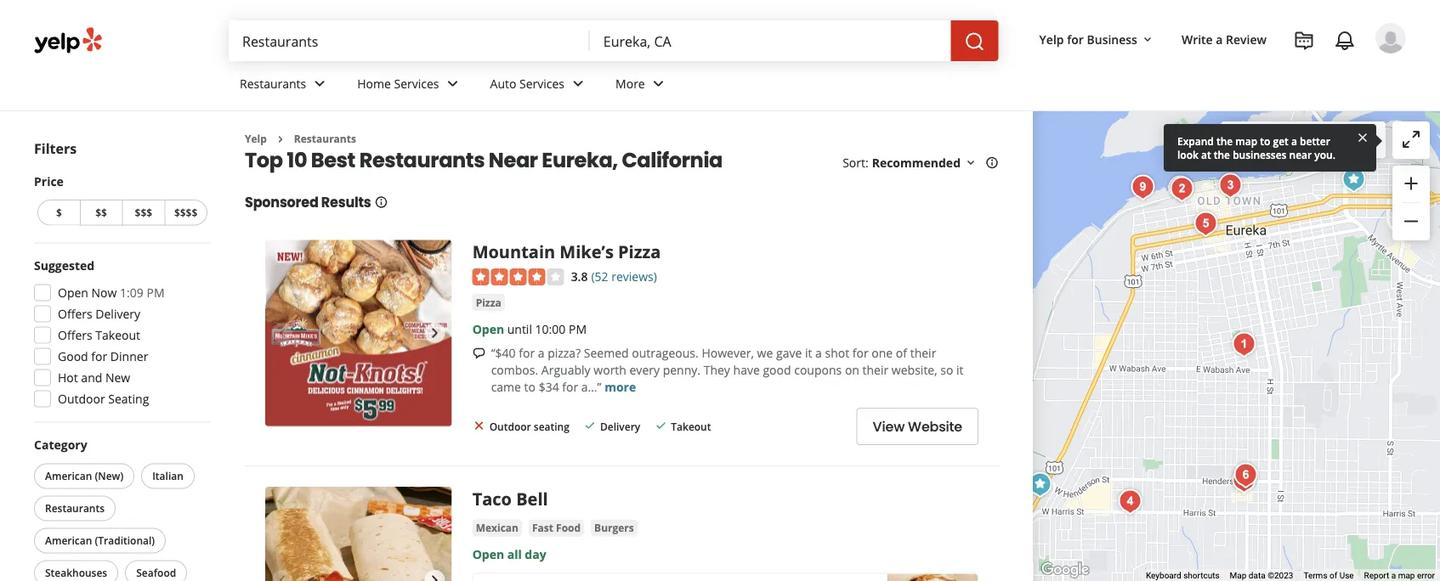 Task type: describe. For each thing, give the bounding box(es) containing it.
for up 'on' on the right bottom of page
[[853, 345, 869, 361]]

seating
[[108, 391, 149, 407]]

and
[[81, 370, 102, 386]]

for for dinner
[[91, 349, 107, 365]]

google image
[[1038, 560, 1094, 582]]

(52 reviews) link
[[591, 267, 657, 285]]

vista del mar image
[[1126, 171, 1160, 205]]

$$ button
[[80, 200, 122, 226]]

to inside expand the map to get a better look at the businesses near you.
[[1261, 134, 1271, 148]]

16 speech v2 image
[[473, 347, 486, 361]]

ruby a. image
[[1376, 23, 1407, 54]]

16 info v2 image
[[375, 195, 388, 209]]

1 vertical spatial restaurants link
[[294, 132, 356, 146]]

restaurants inside button
[[45, 502, 105, 516]]

top 10 best restaurants near eureka, california
[[245, 146, 723, 174]]

sponsored results
[[245, 193, 371, 212]]

price group
[[34, 173, 211, 229]]

more
[[605, 379, 636, 395]]

taco bell image
[[1024, 468, 1058, 502]]

steakhouses button
[[34, 561, 118, 582]]

3.8
[[571, 268, 588, 284]]

search
[[1255, 132, 1293, 149]]

review
[[1226, 31, 1267, 47]]

0 vertical spatial restaurants link
[[226, 61, 344, 111]]

fast food button
[[529, 520, 584, 537]]

3.8 star rating image
[[473, 269, 564, 286]]

"$40 for a pizza? seemed outrageous. however, we gave it a shot for one of their combos. arguably worth every penny. they have good coupons on their website, so it came to $34 for a…"
[[491, 345, 964, 395]]

restaurants inside business categories element
[[240, 75, 306, 92]]

yelp for business button
[[1033, 24, 1162, 54]]

"$40
[[491, 345, 516, 361]]

open until 10:00 pm
[[473, 321, 587, 337]]

they
[[704, 362, 730, 378]]

error
[[1418, 571, 1436, 581]]

food
[[556, 521, 581, 535]]

view
[[873, 418, 905, 437]]

takeout inside group
[[95, 327, 140, 344]]

a left "pizza?"
[[538, 345, 545, 361]]

view website link
[[857, 408, 979, 446]]

hot and new
[[58, 370, 130, 386]]

a up coupons
[[816, 345, 822, 361]]

map region
[[991, 77, 1441, 582]]

italian button
[[141, 464, 195, 489]]

$34
[[539, 379, 559, 395]]

24 chevron down v2 image for auto services
[[568, 73, 589, 94]]

yelp for 'yelp' link
[[245, 132, 267, 146]]

pm for open until 10:00 pm
[[569, 321, 587, 337]]

map for to
[[1236, 134, 1258, 148]]

1 horizontal spatial delivery
[[600, 420, 641, 434]]

seafood
[[136, 566, 176, 580]]

$$$ button
[[122, 200, 164, 226]]

16 chevron down v2 image
[[1141, 33, 1155, 47]]

seating
[[534, 420, 570, 434]]

american for american (traditional)
[[45, 534, 92, 548]]

category
[[34, 437, 87, 453]]

mountain
[[473, 240, 555, 264]]

map for error
[[1399, 571, 1416, 581]]

category group
[[31, 437, 211, 582]]

$$$
[[135, 206, 152, 220]]

american (new)
[[45, 469, 123, 483]]

top
[[245, 146, 283, 174]]

services for auto services
[[520, 75, 565, 92]]

report a map error
[[1365, 571, 1436, 581]]

of inside "$40 for a pizza? seemed outrageous. however, we gave it a shot for one of their combos. arguably worth every penny. they have good coupons on their website, so it came to $34 for a…"
[[896, 345, 908, 361]]

(traditional)
[[95, 534, 155, 548]]

as
[[1296, 132, 1308, 149]]

report a map error link
[[1365, 571, 1436, 581]]

outrageous.
[[632, 345, 699, 361]]

fast food link
[[529, 520, 584, 537]]

$$
[[95, 206, 107, 220]]

projects image
[[1294, 31, 1315, 51]]

10:00
[[535, 321, 566, 337]]

more
[[616, 75, 645, 92]]

expand map image
[[1402, 129, 1422, 150]]

outdoor for outdoor seating
[[58, 391, 105, 407]]

next image
[[425, 571, 445, 582]]

a right report
[[1392, 571, 1397, 581]]

restaurants up 16 info v2 icon
[[359, 146, 485, 174]]

outdoor seating
[[490, 420, 570, 434]]

hot
[[58, 370, 78, 386]]

fast
[[532, 521, 554, 535]]

mexican
[[476, 521, 519, 535]]

one
[[872, 345, 893, 361]]

notifications image
[[1335, 31, 1356, 51]]

1 horizontal spatial pizza
[[618, 240, 661, 264]]

home services
[[357, 75, 439, 92]]

phatsy kline's parlor lounge image
[[1164, 171, 1198, 205]]

mountain mike's pizza image
[[1003, 482, 1037, 516]]

mountain mike's pizza image
[[265, 240, 452, 427]]

auto
[[490, 75, 517, 92]]

penny.
[[663, 362, 701, 378]]

expand the map to get a better look at the businesses near you. tooltip
[[1164, 124, 1377, 172]]

0 vertical spatial it
[[805, 345, 813, 361]]

home
[[357, 75, 391, 92]]

sort:
[[843, 155, 869, 171]]

taco
[[473, 487, 512, 511]]

a…"
[[582, 379, 602, 395]]

slideshow element for taco bell
[[265, 487, 452, 582]]

you.
[[1315, 148, 1336, 162]]

for down "arguably"
[[562, 379, 578, 395]]

auto services link
[[477, 61, 602, 111]]

american (traditional) button
[[34, 529, 166, 554]]

1 vertical spatial it
[[957, 362, 964, 378]]

Near text field
[[604, 31, 938, 50]]

home services link
[[344, 61, 477, 111]]

annie's cambodian image
[[1228, 464, 1262, 498]]

3.8 link
[[571, 267, 588, 285]]

seafood button
[[125, 561, 187, 582]]

mountain mike's pizza link
[[473, 240, 661, 264]]

sponsored
[[245, 193, 319, 212]]

16 info v2 image
[[986, 156, 999, 170]]

16 checkmark v2 image for delivery
[[583, 419, 597, 433]]

mountain mike's pizza
[[473, 240, 661, 264]]

offers for offers takeout
[[58, 327, 92, 344]]

seemed
[[584, 345, 629, 361]]

24 chevron down v2 image for more
[[649, 73, 669, 94]]

italian
[[152, 469, 184, 483]]

every
[[630, 362, 660, 378]]

better
[[1300, 134, 1331, 148]]

1 horizontal spatial of
[[1330, 571, 1338, 581]]

a right the write
[[1216, 31, 1223, 47]]

(52 reviews)
[[591, 268, 657, 284]]



Task type: vqa. For each thing, say whether or not it's contained in the screenshot.
the Open for Offers Delivery
yes



Task type: locate. For each thing, give the bounding box(es) containing it.
1 slideshow element from the top
[[265, 240, 452, 427]]

0 horizontal spatial group
[[29, 257, 211, 413]]

1 horizontal spatial map
[[1311, 132, 1336, 149]]

1 horizontal spatial yelp
[[1040, 31, 1064, 47]]

burgers
[[595, 521, 634, 535]]

the jerk kitchen image
[[1114, 485, 1148, 519]]

taco bell image
[[265, 487, 452, 582]]

near
[[489, 146, 538, 174]]

so
[[941, 362, 954, 378]]

1 horizontal spatial 24 chevron down v2 image
[[568, 73, 589, 94]]

user actions element
[[1026, 21, 1430, 126]]

1 vertical spatial pizza
[[476, 296, 502, 310]]

2 none field from the left
[[604, 31, 938, 50]]

1 horizontal spatial none field
[[604, 31, 938, 50]]

24 chevron down v2 image right more
[[649, 73, 669, 94]]

yelp for yelp for business
[[1040, 31, 1064, 47]]

for down offers takeout
[[91, 349, 107, 365]]

have
[[734, 362, 760, 378]]

for left business
[[1068, 31, 1084, 47]]

0 horizontal spatial pm
[[147, 285, 165, 301]]

we
[[757, 345, 773, 361]]

good for dinner
[[58, 349, 148, 365]]

16 checkmark v2 image right seating
[[583, 419, 597, 433]]

services left 24 chevron down v2 icon
[[394, 75, 439, 92]]

tandoori bites indian cuisine image
[[1337, 163, 1371, 197]]

view website
[[873, 418, 963, 437]]

restaurants down the american (new) button
[[45, 502, 105, 516]]

slideshow element
[[265, 240, 452, 427], [265, 487, 452, 582]]

on
[[845, 362, 860, 378]]

more link
[[605, 379, 636, 395]]

zoom in image
[[1402, 173, 1422, 194]]

24 chevron down v2 image inside more link
[[649, 73, 669, 94]]

1 24 chevron down v2 image from the left
[[310, 73, 330, 94]]

taco bell
[[473, 487, 548, 511]]

0 horizontal spatial delivery
[[95, 306, 140, 322]]

24 chevron down v2 image for restaurants
[[310, 73, 330, 94]]

Find text field
[[242, 31, 576, 50]]

24 chevron down v2 image right auto services
[[568, 73, 589, 94]]

coupons
[[795, 362, 842, 378]]

1 vertical spatial takeout
[[671, 420, 711, 434]]

worth
[[594, 362, 627, 378]]

None field
[[242, 31, 576, 50], [604, 31, 938, 50]]

0 horizontal spatial 16 checkmark v2 image
[[583, 419, 597, 433]]

business
[[1087, 31, 1138, 47]]

2 offers from the top
[[58, 327, 92, 344]]

offers
[[58, 306, 92, 322], [58, 327, 92, 344]]

0 vertical spatial american
[[45, 469, 92, 483]]

to left get
[[1261, 134, 1271, 148]]

map left 'error'
[[1399, 571, 1416, 581]]

yelp left 16 chevron right v2 "icon"
[[245, 132, 267, 146]]

now
[[91, 285, 117, 301]]

0 vertical spatial yelp
[[1040, 31, 1064, 47]]

restaurants link
[[226, 61, 344, 111], [294, 132, 356, 146]]

1 horizontal spatial group
[[1393, 166, 1430, 241]]

pm right the 10:00
[[569, 321, 587, 337]]

humboldt bay provisions image
[[1214, 169, 1248, 203]]

american
[[45, 469, 92, 483], [45, 534, 92, 548]]

brick & fire image
[[1228, 328, 1262, 362]]

1:09
[[120, 285, 144, 301]]

of right one
[[896, 345, 908, 361]]

1 none field from the left
[[242, 31, 576, 50]]

map inside expand the map to get a better look at the businesses near you.
[[1236, 134, 1258, 148]]

it right the "so"
[[957, 362, 964, 378]]

open for offers delivery
[[58, 285, 88, 301]]

24 chevron down v2 image inside auto services 'link'
[[568, 73, 589, 94]]

1 horizontal spatial to
[[1261, 134, 1271, 148]]

0 vertical spatial slideshow element
[[265, 240, 452, 427]]

close image
[[1356, 130, 1370, 145]]

pm right 1:09
[[147, 285, 165, 301]]

0 vertical spatial takeout
[[95, 327, 140, 344]]

0 horizontal spatial their
[[863, 362, 889, 378]]

gave
[[776, 345, 802, 361]]

offers for offers delivery
[[58, 306, 92, 322]]

of
[[896, 345, 908, 361], [1330, 571, 1338, 581]]

good
[[763, 362, 791, 378]]

none field up business categories element
[[604, 31, 938, 50]]

for up the combos.
[[519, 345, 535, 361]]

mexican button
[[473, 520, 522, 537]]

their
[[911, 345, 937, 361], [863, 362, 889, 378]]

pizza button
[[473, 294, 505, 311]]

10
[[287, 146, 307, 174]]

24 chevron down v2 image
[[443, 73, 463, 94]]

open left all
[[473, 547, 504, 563]]

yelp
[[1040, 31, 1064, 47], [245, 132, 267, 146]]

filters
[[34, 139, 77, 158]]

outdoor down and
[[58, 391, 105, 407]]

write
[[1182, 31, 1213, 47]]

2 services from the left
[[520, 75, 565, 92]]

0 vertical spatial pizza
[[618, 240, 661, 264]]

to inside "$40 for a pizza? seemed outrageous. however, we gave it a shot for one of their combos. arguably worth every penny. they have good coupons on their website, so it came to $34 for a…"
[[524, 379, 536, 395]]

takeout up dinner
[[95, 327, 140, 344]]

map for moves
[[1311, 132, 1336, 149]]

(52
[[591, 268, 609, 284]]

yelp for business
[[1040, 31, 1138, 47]]

came
[[491, 379, 521, 395]]

group
[[1393, 166, 1430, 241], [29, 257, 211, 413]]

1 american from the top
[[45, 469, 92, 483]]

a inside expand the map to get a better look at the businesses near you.
[[1292, 134, 1298, 148]]

0 vertical spatial delivery
[[95, 306, 140, 322]]

for inside group
[[91, 349, 107, 365]]

map
[[1230, 571, 1247, 581]]

restaurants up 16 chevron right v2 "icon"
[[240, 75, 306, 92]]

0 horizontal spatial of
[[896, 345, 908, 361]]

zoom out image
[[1402, 211, 1422, 232]]

american up steakhouses 'button'
[[45, 534, 92, 548]]

burgers button
[[591, 520, 638, 537]]

price
[[34, 173, 64, 189]]

1 vertical spatial outdoor
[[490, 420, 531, 434]]

business categories element
[[226, 61, 1407, 111]]

0 horizontal spatial outdoor
[[58, 391, 105, 407]]

slideshow element for mountain mike's pizza
[[265, 240, 452, 427]]

0 horizontal spatial none field
[[242, 31, 576, 50]]

terms
[[1304, 571, 1328, 581]]

arguably
[[542, 362, 591, 378]]

moves
[[1339, 132, 1376, 149]]

3 24 chevron down v2 image from the left
[[649, 73, 669, 94]]

1 vertical spatial offers
[[58, 327, 92, 344]]

their up website,
[[911, 345, 937, 361]]

report
[[1365, 571, 1390, 581]]

yelp inside button
[[1040, 31, 1064, 47]]

group containing suggested
[[29, 257, 211, 413]]

1 vertical spatial slideshow element
[[265, 487, 452, 582]]

1 horizontal spatial 16 checkmark v2 image
[[654, 419, 668, 433]]

outdoor
[[58, 391, 105, 407], [490, 420, 531, 434]]

the diver bar and grill image
[[1229, 459, 1263, 493]]

services inside 'link'
[[520, 75, 565, 92]]

map right as
[[1311, 132, 1336, 149]]

open all day
[[473, 547, 547, 563]]

write a review
[[1182, 31, 1267, 47]]

0 horizontal spatial it
[[805, 345, 813, 361]]

16 chevron right v2 image
[[274, 133, 287, 146]]

24 chevron down v2 image left home
[[310, 73, 330, 94]]

16 close v2 image
[[473, 419, 486, 433]]

shortcuts
[[1184, 571, 1220, 581]]

map left get
[[1236, 134, 1258, 148]]

humboldt smokehouse image
[[1189, 207, 1223, 241]]

1 vertical spatial of
[[1330, 571, 1338, 581]]

previous image
[[272, 571, 293, 582]]

1 horizontal spatial their
[[911, 345, 937, 361]]

it up coupons
[[805, 345, 813, 361]]

pizza
[[618, 240, 661, 264], [476, 296, 502, 310]]

1 vertical spatial yelp
[[245, 132, 267, 146]]

near
[[1290, 148, 1312, 162]]

0 vertical spatial to
[[1261, 134, 1271, 148]]

mike's
[[560, 240, 614, 264]]

pizza link
[[473, 294, 505, 311]]

0 vertical spatial offers
[[58, 306, 92, 322]]

keyboard shortcuts button
[[1146, 570, 1220, 582]]

2 american from the top
[[45, 534, 92, 548]]

pizza?
[[548, 345, 581, 361]]

0 horizontal spatial takeout
[[95, 327, 140, 344]]

delivery down open now 1:09 pm
[[95, 306, 140, 322]]

16 checkmark v2 image for takeout
[[654, 419, 668, 433]]

american (traditional)
[[45, 534, 155, 548]]

pm for open now 1:09 pm
[[147, 285, 165, 301]]

1 vertical spatial their
[[863, 362, 889, 378]]

their down one
[[863, 362, 889, 378]]

open for "$40 for a pizza? seemed outrageous. however, we gave it a shot for one of their combos. arguably worth every penny. they have good coupons on their website, so it came to $34 for a…"
[[473, 321, 504, 337]]

16 checkmark v2 image
[[583, 419, 597, 433], [654, 419, 668, 433]]

24 chevron down v2 image
[[310, 73, 330, 94], [568, 73, 589, 94], [649, 73, 669, 94]]

restaurants
[[240, 75, 306, 92], [294, 132, 356, 146], [359, 146, 485, 174], [45, 502, 105, 516]]

1 vertical spatial group
[[29, 257, 211, 413]]

0 horizontal spatial 24 chevron down v2 image
[[310, 73, 330, 94]]

taco bell link
[[473, 487, 548, 511]]

2 24 chevron down v2 image from the left
[[568, 73, 589, 94]]

1 horizontal spatial outdoor
[[490, 420, 531, 434]]

$$$$ button
[[164, 200, 208, 226]]

none field near
[[604, 31, 938, 50]]

for
[[1068, 31, 1084, 47], [519, 345, 535, 361], [853, 345, 869, 361], [91, 349, 107, 365], [562, 379, 578, 395]]

at
[[1202, 148, 1212, 162]]

services for home services
[[394, 75, 439, 92]]

pizza down '3.8 star rating' "image"
[[476, 296, 502, 310]]

restaurants link right 16 chevron right v2 "icon"
[[294, 132, 356, 146]]

suggested
[[34, 258, 95, 274]]

offers up offers takeout
[[58, 306, 92, 322]]

2 slideshow element from the top
[[265, 487, 452, 582]]

for inside button
[[1068, 31, 1084, 47]]

a right get
[[1292, 134, 1298, 148]]

2 vertical spatial open
[[473, 547, 504, 563]]

1 horizontal spatial services
[[520, 75, 565, 92]]

None search field
[[229, 20, 1002, 61]]

0 vertical spatial outdoor
[[58, 391, 105, 407]]

for for business
[[1068, 31, 1084, 47]]

search image
[[965, 32, 985, 52]]

none field up home services
[[242, 31, 576, 50]]

0 vertical spatial pm
[[147, 285, 165, 301]]

2 horizontal spatial map
[[1399, 571, 1416, 581]]

it
[[805, 345, 813, 361], [957, 362, 964, 378]]

delivery down more link
[[600, 420, 641, 434]]

0 horizontal spatial services
[[394, 75, 439, 92]]

1 offers from the top
[[58, 306, 92, 322]]

open down suggested
[[58, 285, 88, 301]]

1 vertical spatial american
[[45, 534, 92, 548]]

takeout down the 'penny.'
[[671, 420, 711, 434]]

0 vertical spatial open
[[58, 285, 88, 301]]

expand the map to get a better look at the businesses near you.
[[1178, 134, 1336, 162]]

of left use
[[1330, 571, 1338, 581]]

terms of use link
[[1304, 571, 1354, 581]]

burgers link
[[591, 520, 638, 537]]

1 services from the left
[[394, 75, 439, 92]]

offers delivery
[[58, 306, 140, 322]]

data
[[1249, 571, 1266, 581]]

yelp left business
[[1040, 31, 1064, 47]]

1 horizontal spatial pm
[[569, 321, 587, 337]]

0 horizontal spatial pizza
[[476, 296, 502, 310]]

2 16 checkmark v2 image from the left
[[654, 419, 668, 433]]

1 vertical spatial to
[[524, 379, 536, 395]]

16 checkmark v2 image down every
[[654, 419, 668, 433]]

keyboard shortcuts
[[1146, 571, 1220, 581]]

open now 1:09 pm
[[58, 285, 165, 301]]

1 horizontal spatial takeout
[[671, 420, 711, 434]]

businesses
[[1233, 148, 1287, 162]]

steakhouses
[[45, 566, 107, 580]]

american down category
[[45, 469, 92, 483]]

1 horizontal spatial it
[[957, 362, 964, 378]]

0 vertical spatial of
[[896, 345, 908, 361]]

services right "auto"
[[520, 75, 565, 92]]

terms of use
[[1304, 571, 1354, 581]]

results
[[321, 193, 371, 212]]

restaurants right 16 chevron right v2 "icon"
[[294, 132, 356, 146]]

look
[[1178, 148, 1199, 162]]

american for american (new)
[[45, 469, 92, 483]]

0 horizontal spatial to
[[524, 379, 536, 395]]

for for a
[[519, 345, 535, 361]]

search as map moves
[[1255, 132, 1376, 149]]

1 vertical spatial open
[[473, 321, 504, 337]]

0 vertical spatial their
[[911, 345, 937, 361]]

0 vertical spatial group
[[1393, 166, 1430, 241]]

24 chevron down v2 image inside restaurants link
[[310, 73, 330, 94]]

to left $34
[[524, 379, 536, 395]]

map data ©2023
[[1230, 571, 1294, 581]]

next image
[[425, 323, 445, 344]]

offers up good
[[58, 327, 92, 344]]

mexican link
[[473, 520, 522, 537]]

1 vertical spatial pm
[[569, 321, 587, 337]]

restaurants button
[[34, 496, 116, 522]]

eureka,
[[542, 146, 618, 174]]

outdoor seating
[[58, 391, 149, 407]]

yelp link
[[245, 132, 267, 146]]

previous image
[[272, 323, 293, 344]]

tavern 1888 image
[[1166, 172, 1200, 206]]

more link
[[602, 61, 683, 111]]

none field find
[[242, 31, 576, 50]]

the
[[1217, 134, 1233, 148], [1214, 148, 1231, 162]]

0 horizontal spatial yelp
[[245, 132, 267, 146]]

outdoor for outdoor seating
[[490, 420, 531, 434]]

1 vertical spatial delivery
[[600, 420, 641, 434]]

open up 16 speech v2 image
[[473, 321, 504, 337]]

restaurants link up 16 chevron right v2 "icon"
[[226, 61, 344, 111]]

outdoor right 16 close v2 image
[[490, 420, 531, 434]]

pizza up reviews)
[[618, 240, 661, 264]]

0 horizontal spatial map
[[1236, 134, 1258, 148]]

2 horizontal spatial 24 chevron down v2 image
[[649, 73, 669, 94]]

1 16 checkmark v2 image from the left
[[583, 419, 597, 433]]

get
[[1274, 134, 1289, 148]]

pizza inside button
[[476, 296, 502, 310]]

reviews)
[[612, 268, 657, 284]]



